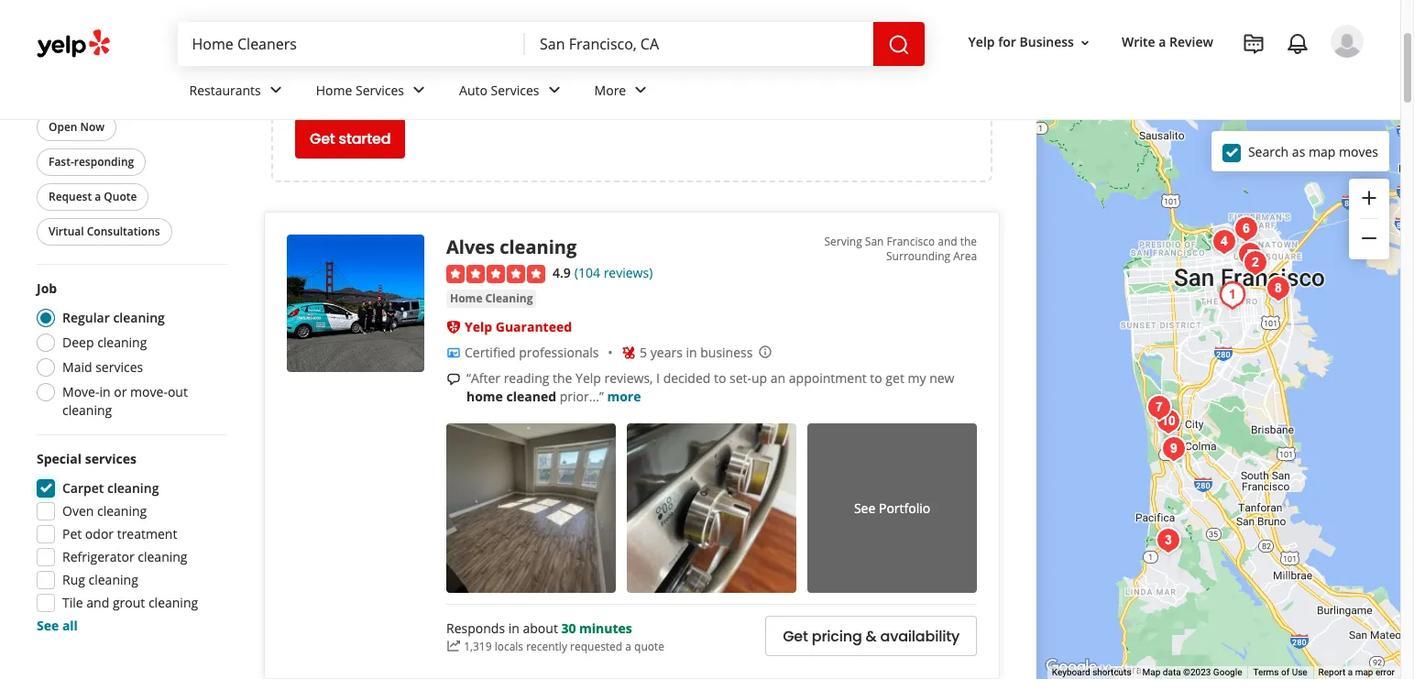 Task type: describe. For each thing, give the bounding box(es) containing it.
price
[[338, 0, 384, 20]]

write a review link
[[1114, 26, 1221, 59]]

refrigerator cleaning
[[62, 548, 187, 565]]

1 vertical spatial all
[[62, 617, 78, 634]]

years
[[650, 344, 683, 361]]

get for cleaners
[[477, 53, 496, 70]]

yelp for business button
[[961, 26, 1100, 59]]

2 horizontal spatial in
[[686, 344, 697, 361]]

ana's cleaning services image
[[1206, 224, 1242, 260]]

deep cleaning
[[62, 334, 147, 351]]

richyelle's cleaning image
[[1141, 389, 1177, 426]]

francisco
[[887, 234, 935, 250]]

san
[[865, 234, 884, 250]]

nolan p. image
[[1331, 25, 1364, 58]]

home cleaning button
[[446, 290, 537, 308]]

or
[[114, 383, 127, 400]]

certified professionals
[[465, 344, 599, 361]]

home
[[466, 388, 503, 405]]

see for see portfolio
[[854, 499, 875, 516]]

yelp guaranteed button
[[465, 318, 572, 335]]

24 chevron down v2 image for home services
[[408, 79, 430, 101]]

2 to from the left
[[870, 369, 882, 387]]

16 trending v2 image
[[446, 639, 461, 654]]

yelp for yelp for business
[[968, 33, 995, 51]]

user actions element
[[954, 23, 1389, 136]]

yelp guaranteed
[[465, 318, 572, 335]]

cleaning for rug cleaning
[[88, 571, 138, 588]]

deep
[[62, 334, 94, 351]]

quote
[[104, 189, 137, 204]]

featured
[[37, 48, 95, 66]]

sunshine house cleaning services image
[[1231, 236, 1268, 273]]

odor
[[85, 525, 114, 543]]

the inside serving san francisco and the surrounding area
[[960, 234, 977, 250]]

cleaners
[[295, 20, 377, 45]]

16 speech v2 image
[[446, 372, 461, 387]]

amazing cleaning team image
[[1228, 211, 1264, 247]]

1,319
[[464, 638, 492, 654]]

map region
[[881, 0, 1414, 679]]

google
[[1213, 667, 1242, 677]]

Near text field
[[540, 34, 858, 54]]

move-in or move-out cleaning
[[62, 383, 188, 419]]

reviews)
[[604, 264, 653, 282]]

4.9 star rating image
[[446, 265, 545, 283]]

rug
[[62, 571, 85, 588]]

serving san francisco and the surrounding area
[[824, 234, 977, 264]]

us
[[319, 53, 333, 70]]

business
[[700, 344, 753, 361]]

group containing special services
[[31, 450, 227, 635]]

fast-responding button
[[37, 148, 146, 176]]

keyboard shortcuts
[[1052, 667, 1131, 677]]

review
[[1169, 33, 1213, 51]]

2 vertical spatial and
[[86, 594, 109, 611]]

0 horizontal spatial from
[[483, 0, 527, 20]]

business
[[1020, 33, 1074, 51]]

carpet
[[62, 479, 104, 497]]

free
[[295, 0, 334, 20]]

request
[[49, 189, 92, 204]]

1 horizontal spatial alves cleaning image
[[1214, 277, 1251, 313]]

Find text field
[[192, 34, 510, 54]]

notifications image
[[1287, 33, 1309, 55]]

your
[[375, 53, 402, 70]]

search image
[[888, 34, 910, 56]]

business categories element
[[175, 66, 1364, 119]]

auto services
[[459, 81, 539, 99]]

report a map error link
[[1318, 667, 1395, 677]]

home services link
[[301, 66, 445, 119]]

24 chevron down v2 image for restaurants
[[265, 79, 287, 101]]

1 to from the left
[[714, 369, 726, 387]]

recently
[[526, 638, 567, 654]]

"after reading the yelp reviews, i decided to set-up an appointment to get my new home cleaned prior..." more
[[466, 369, 954, 405]]

more link
[[607, 388, 641, 405]]

see all
[[37, 617, 78, 634]]

cleaned
[[506, 388, 556, 405]]

16 chevron down v2 image
[[1078, 35, 1092, 50]]

regular for regular cleaning clear all
[[126, 3, 165, 19]]

home for home cleaning
[[450, 291, 482, 306]]

option group containing job
[[31, 280, 227, 420]]

request a quote button
[[37, 183, 149, 211]]

as
[[1292, 143, 1305, 160]]

and inside serving san francisco and the surrounding area
[[938, 234, 957, 250]]

write
[[1122, 33, 1155, 51]]

featured group
[[33, 48, 227, 249]]

home for home services
[[316, 81, 352, 99]]

24 chevron down v2 image for more
[[630, 79, 652, 101]]

projects image
[[1243, 33, 1265, 55]]

tile and grout cleaning
[[62, 594, 198, 611]]

rug cleaning
[[62, 571, 138, 588]]

estimates
[[387, 0, 479, 20]]

5 years in business
[[640, 344, 753, 361]]

green cleaning sf image
[[1150, 522, 1186, 559]]

sponsored
[[561, 53, 625, 70]]

restaurants link
[[175, 66, 301, 119]]

alves cleaning
[[446, 235, 577, 260]]

map for error
[[1355, 667, 1373, 677]]

services for home services
[[356, 81, 404, 99]]

keyboard shortcuts button
[[1052, 666, 1131, 679]]

1 horizontal spatial about
[[523, 619, 558, 637]]

berryclean image
[[1260, 270, 1296, 307]]

yelp inside "after reading the yelp reviews, i decided to set-up an appointment to get my new home cleaned prior..." more
[[576, 369, 601, 387]]

services for special services
[[85, 450, 136, 467]]

job
[[37, 280, 57, 297]]

cleaning for alves cleaning
[[500, 235, 577, 260]]

requested
[[570, 638, 622, 654]]

map for moves
[[1309, 143, 1336, 160]]

appointment
[[789, 369, 867, 387]]

auto
[[459, 81, 487, 99]]

cleaning right grout
[[148, 594, 198, 611]]

cleaning inside move-in or move-out cleaning
[[62, 401, 112, 419]]

sparkling clean pro image
[[1237, 245, 1273, 281]]

©2023
[[1183, 667, 1211, 677]]

write a review
[[1122, 33, 1213, 51]]

portfolio
[[879, 499, 930, 516]]

terms
[[1253, 667, 1279, 677]]

reading
[[504, 369, 549, 387]]

get pricing & availability button
[[765, 616, 977, 656]]

pet
[[62, 525, 82, 543]]

special
[[37, 450, 82, 467]]

regular for regular cleaning
[[62, 309, 110, 326]]

google image
[[1041, 655, 1102, 679]]

1,319 locals recently requested a quote
[[464, 638, 664, 654]]

none field 'near'
[[540, 34, 858, 54]]

4.9
[[553, 264, 571, 282]]

quote
[[634, 638, 664, 654]]

victory's cleaning services image
[[1150, 403, 1186, 440]]



Task type: vqa. For each thing, say whether or not it's contained in the screenshot.
"Zumba Classes Los Angeles" at the bottom left of page
no



Task type: locate. For each thing, give the bounding box(es) containing it.
2 horizontal spatial yelp
[[968, 33, 995, 51]]

get left started
[[310, 128, 335, 149]]

2 24 chevron down v2 image from the left
[[543, 79, 565, 101]]

free price estimates from local home cleaners image
[[834, 15, 925, 107]]

open now
[[49, 119, 105, 135]]

pet odor treatment
[[62, 525, 177, 543]]

reviews,
[[604, 369, 653, 387]]

the right the "surrounding"
[[960, 234, 977, 250]]

map right as
[[1309, 143, 1336, 160]]

24 chevron down v2 image inside the home services link
[[408, 79, 430, 101]]

see for see all
[[37, 617, 59, 634]]

none field up business categories element
[[540, 34, 858, 54]]

0 vertical spatial in
[[686, 344, 697, 361]]

get inside get pricing & availability button
[[783, 626, 808, 647]]

24 chevron down v2 image for auto services
[[543, 79, 565, 101]]

oven cleaning
[[62, 502, 147, 520]]

more
[[594, 81, 626, 99]]

0 horizontal spatial none field
[[192, 34, 510, 54]]

terms of use link
[[1253, 667, 1307, 677]]

project
[[406, 53, 448, 70]]

see portfolio
[[854, 499, 930, 516]]

home inside free price estimates from local home cleaners tell us about your project and get help from sponsored businesses.
[[578, 0, 632, 20]]

1 vertical spatial regular
[[62, 309, 110, 326]]

cleaning for refrigerator cleaning
[[138, 548, 187, 565]]

zoom out image
[[1358, 227, 1380, 249]]

map data ©2023 google
[[1142, 667, 1242, 677]]

1 horizontal spatial home
[[450, 291, 482, 306]]

0 vertical spatial from
[[483, 0, 527, 20]]

all right clear
[[66, 18, 78, 34]]

about up recently
[[523, 619, 558, 637]]

of
[[1281, 667, 1290, 677]]

cleaning up oven cleaning
[[107, 479, 159, 497]]

4.9 link
[[553, 262, 571, 283]]

consultations
[[87, 224, 160, 239]]

2 vertical spatial home
[[450, 291, 482, 306]]

0 horizontal spatial yelp
[[465, 318, 492, 335]]

to
[[714, 369, 726, 387], [870, 369, 882, 387]]

1 vertical spatial home
[[316, 81, 352, 99]]

in right "years"
[[686, 344, 697, 361]]

none field down the price
[[192, 34, 510, 54]]

0 vertical spatial all
[[66, 18, 78, 34]]

0 horizontal spatial get
[[310, 128, 335, 149]]

get left help
[[477, 53, 496, 70]]

cleaning down move-
[[62, 401, 112, 419]]

1 horizontal spatial to
[[870, 369, 882, 387]]

0 horizontal spatial group
[[31, 450, 227, 635]]

0 horizontal spatial home
[[316, 81, 352, 99]]

1 24 chevron down v2 image from the left
[[265, 79, 287, 101]]

home right local
[[578, 0, 632, 20]]

1 horizontal spatial the
[[960, 234, 977, 250]]

24 chevron down v2 image down sponsored
[[543, 79, 565, 101]]

services down the your
[[356, 81, 404, 99]]

services inside group
[[85, 450, 136, 467]]

all down 'tile' in the bottom left of the page
[[62, 617, 78, 634]]

0 horizontal spatial 24 chevron down v2 image
[[265, 79, 287, 101]]

get
[[477, 53, 496, 70], [886, 369, 904, 387]]

yelp for yelp guaranteed
[[465, 318, 492, 335]]

yelp up certified
[[465, 318, 492, 335]]

tell
[[295, 53, 316, 70]]

16 certified professionals v2 image
[[446, 345, 461, 360]]

None field
[[192, 34, 510, 54], [540, 34, 858, 54]]

cleaning up "restaurants"
[[168, 3, 211, 19]]

a left the quote
[[625, 638, 631, 654]]

1 horizontal spatial 24 chevron down v2 image
[[543, 79, 565, 101]]

all
[[66, 18, 78, 34], [62, 617, 78, 634]]

minutes
[[579, 619, 632, 637]]

2 vertical spatial in
[[508, 619, 519, 637]]

locals
[[495, 638, 523, 654]]

grout
[[113, 594, 145, 611]]

yelp left the for on the top of the page
[[968, 33, 995, 51]]

cleaning for oven cleaning
[[97, 502, 147, 520]]

0 horizontal spatial about
[[337, 53, 372, 70]]

home
[[578, 0, 632, 20], [316, 81, 352, 99], [450, 291, 482, 306]]

group
[[1349, 179, 1389, 259], [31, 450, 227, 635]]

0 horizontal spatial services
[[356, 81, 404, 99]]

1 vertical spatial the
[[553, 369, 572, 387]]

fast-
[[49, 154, 74, 170]]

restaurants
[[189, 81, 261, 99]]

cleaning
[[168, 3, 211, 19], [500, 235, 577, 260], [113, 309, 165, 326], [97, 334, 147, 351], [62, 401, 112, 419], [107, 479, 159, 497], [97, 502, 147, 520], [138, 548, 187, 565], [88, 571, 138, 588], [148, 594, 198, 611]]

1 vertical spatial from
[[529, 53, 558, 70]]

to left set-
[[714, 369, 726, 387]]

i
[[656, 369, 660, 387]]

0 vertical spatial map
[[1309, 143, 1336, 160]]

a right the report
[[1348, 667, 1353, 677]]

responds in about 30 minutes
[[446, 619, 632, 637]]

1 24 chevron down v2 image from the left
[[408, 79, 430, 101]]

1 vertical spatial see
[[37, 617, 59, 634]]

about
[[337, 53, 372, 70], [523, 619, 558, 637]]

for
[[998, 33, 1016, 51]]

home cleaning
[[450, 291, 533, 306]]

1 vertical spatial in
[[99, 383, 111, 400]]

in left or
[[99, 383, 111, 400]]

24 chevron down v2 image right "restaurants"
[[265, 79, 287, 101]]

regular cleaning clear all
[[37, 3, 211, 34]]

responding
[[74, 154, 134, 170]]

auto services link
[[445, 66, 580, 119]]

0 horizontal spatial 24 chevron down v2 image
[[408, 79, 430, 101]]

cleaning down regular cleaning
[[97, 334, 147, 351]]

services for auto services
[[491, 81, 539, 99]]

get for get started
[[310, 128, 335, 149]]

a for request
[[95, 189, 101, 204]]

0 vertical spatial get
[[310, 128, 335, 149]]

0 horizontal spatial the
[[553, 369, 572, 387]]

the down professionals
[[553, 369, 572, 387]]

0 vertical spatial yelp
[[968, 33, 995, 51]]

home down 4.9 star rating "image"
[[450, 291, 482, 306]]

shortcuts
[[1092, 667, 1131, 677]]

refrigerator
[[62, 548, 134, 565]]

open now button
[[37, 114, 116, 141]]

1 vertical spatial yelp
[[465, 318, 492, 335]]

cleaning down refrigerator cleaning
[[88, 571, 138, 588]]

get inside free price estimates from local home cleaners tell us about your project and get help from sponsored businesses.
[[477, 53, 496, 70]]

yelp inside the yelp for business button
[[968, 33, 995, 51]]

yelp for business
[[968, 33, 1074, 51]]

the
[[960, 234, 977, 250], [553, 369, 572, 387]]

home inside business categories element
[[316, 81, 352, 99]]

2 vertical spatial yelp
[[576, 369, 601, 387]]

more link
[[580, 66, 666, 119]]

and right francisco
[[938, 234, 957, 250]]

up
[[751, 369, 767, 387]]

1 horizontal spatial see
[[854, 499, 875, 516]]

cleaning up 'deep cleaning'
[[113, 309, 165, 326]]

get left my
[[886, 369, 904, 387]]

home services
[[316, 81, 404, 99]]

get inside the get started button
[[310, 128, 335, 149]]

0 vertical spatial services
[[95, 358, 143, 376]]

home down us
[[316, 81, 352, 99]]

none field find
[[192, 34, 510, 54]]

decided
[[663, 369, 711, 387]]

see portfolio link
[[807, 423, 977, 593]]

get pricing & availability
[[783, 626, 960, 647]]

2 24 chevron down v2 image from the left
[[630, 79, 652, 101]]

responds
[[446, 619, 505, 637]]

30
[[561, 619, 576, 637]]

data
[[1163, 667, 1181, 677]]

get
[[310, 128, 335, 149], [783, 626, 808, 647]]

2 horizontal spatial home
[[578, 0, 632, 20]]

cleaning
[[485, 291, 533, 306]]

16 years in business v2 image
[[621, 345, 636, 360]]

get for get pricing & availability
[[783, 626, 808, 647]]

map left error
[[1355, 667, 1373, 677]]

24 chevron down v2 image
[[265, 79, 287, 101], [630, 79, 652, 101]]

a
[[1159, 33, 1166, 51], [95, 189, 101, 204], [625, 638, 631, 654], [1348, 667, 1353, 677]]

None search field
[[177, 22, 928, 66]]

2 services from the left
[[491, 81, 539, 99]]

in up locals
[[508, 619, 519, 637]]

1 horizontal spatial regular
[[126, 3, 165, 19]]

1 horizontal spatial and
[[451, 53, 474, 70]]

cleaning down treatment
[[138, 548, 187, 565]]

1 horizontal spatial group
[[1349, 179, 1389, 259]]

in inside move-in or move-out cleaning
[[99, 383, 111, 400]]

24 chevron down v2 image
[[408, 79, 430, 101], [543, 79, 565, 101]]

alves
[[446, 235, 495, 260]]

1 horizontal spatial services
[[491, 81, 539, 99]]

1 horizontal spatial get
[[783, 626, 808, 647]]

1 vertical spatial services
[[85, 450, 136, 467]]

0 vertical spatial see
[[854, 499, 875, 516]]

a for report
[[1348, 667, 1353, 677]]

cleaning up 4.9 link on the top of page
[[500, 235, 577, 260]]

use
[[1292, 667, 1307, 677]]

move-
[[62, 383, 99, 400]]

services for maid services
[[95, 358, 143, 376]]

&
[[866, 626, 877, 647]]

yelp up "prior..."" on the bottom left of the page
[[576, 369, 601, 387]]

from left local
[[483, 0, 527, 20]]

1 horizontal spatial yelp
[[576, 369, 601, 387]]

0 horizontal spatial get
[[477, 53, 496, 70]]

home inside button
[[450, 291, 482, 306]]

out
[[168, 383, 188, 400]]

search
[[1248, 143, 1289, 160]]

0 horizontal spatial and
[[86, 594, 109, 611]]

get for decided
[[886, 369, 904, 387]]

get started button
[[295, 119, 405, 159]]

from right help
[[529, 53, 558, 70]]

oven
[[62, 502, 94, 520]]

1 horizontal spatial map
[[1355, 667, 1373, 677]]

0 vertical spatial about
[[337, 53, 372, 70]]

2 none field from the left
[[540, 34, 858, 54]]

and up auto
[[451, 53, 474, 70]]

0 vertical spatial the
[[960, 234, 977, 250]]

map
[[1309, 143, 1336, 160], [1355, 667, 1373, 677]]

terms of use
[[1253, 667, 1307, 677]]

0 vertical spatial get
[[477, 53, 496, 70]]

1 vertical spatial get
[[886, 369, 904, 387]]

services down help
[[491, 81, 539, 99]]

24 chevron down v2 image inside more link
[[630, 79, 652, 101]]

0 horizontal spatial alves cleaning image
[[287, 235, 424, 372]]

and inside free price estimates from local home cleaners tell us about your project and get help from sponsored businesses.
[[451, 53, 474, 70]]

1 horizontal spatial from
[[529, 53, 558, 70]]

to left my
[[870, 369, 882, 387]]

availability
[[880, 626, 960, 647]]

(104 reviews) link
[[574, 262, 653, 283]]

0 vertical spatial and
[[451, 53, 474, 70]]

in for responds in about 30 minutes
[[508, 619, 519, 637]]

treatment
[[117, 525, 177, 543]]

1 vertical spatial map
[[1355, 667, 1373, 677]]

surrounding
[[886, 249, 950, 264]]

virtual consultations
[[49, 224, 160, 239]]

serving
[[824, 234, 862, 250]]

in for move-in or move-out cleaning
[[99, 383, 111, 400]]

0 horizontal spatial to
[[714, 369, 726, 387]]

24 chevron down v2 image right "more"
[[630, 79, 652, 101]]

0 vertical spatial home
[[578, 0, 632, 20]]

prior..."
[[560, 388, 604, 405]]

24 chevron down v2 image down project
[[408, 79, 430, 101]]

cleaning for carpet cleaning
[[107, 479, 159, 497]]

1 vertical spatial get
[[783, 626, 808, 647]]

0 horizontal spatial regular
[[62, 309, 110, 326]]

a right write
[[1159, 33, 1166, 51]]

move-
[[130, 383, 168, 400]]

1 horizontal spatial get
[[886, 369, 904, 387]]

an
[[771, 369, 786, 387]]

now
[[80, 119, 105, 135]]

the inside "after reading the yelp reviews, i decided to set-up an appointment to get my new home cleaned prior..." more
[[553, 369, 572, 387]]

1 vertical spatial and
[[938, 234, 957, 250]]

services inside option group
[[95, 358, 143, 376]]

1 horizontal spatial in
[[508, 619, 519, 637]]

started
[[339, 128, 391, 149]]

services up "carpet cleaning"
[[85, 450, 136, 467]]

1 horizontal spatial none field
[[540, 34, 858, 54]]

1 vertical spatial about
[[523, 619, 558, 637]]

info icon image
[[758, 345, 773, 359], [758, 345, 773, 359]]

a for write
[[1159, 33, 1166, 51]]

home cleaning link
[[446, 290, 537, 308]]

and down "rug cleaning"
[[86, 594, 109, 611]]

services up or
[[95, 358, 143, 376]]

cleaning for regular cleaning clear all
[[168, 3, 211, 19]]

fast-responding
[[49, 154, 134, 170]]

a inside button
[[95, 189, 101, 204]]

option group
[[31, 280, 227, 420]]

see inside see portfolio link
[[854, 499, 875, 516]]

free price estimates from local home cleaners tell us about your project and get help from sponsored businesses.
[[295, 0, 632, 88]]

search as map moves
[[1248, 143, 1378, 160]]

0 horizontal spatial map
[[1309, 143, 1336, 160]]

1 horizontal spatial 24 chevron down v2 image
[[630, 79, 652, 101]]

all inside regular cleaning clear all
[[66, 18, 78, 34]]

2 horizontal spatial and
[[938, 234, 957, 250]]

loany's deep cleaning service image
[[1155, 431, 1192, 467]]

cleaning for regular cleaning
[[113, 309, 165, 326]]

alves cleaning image
[[287, 235, 424, 372], [1214, 277, 1251, 313]]

1 none field from the left
[[192, 34, 510, 54]]

0 horizontal spatial in
[[99, 383, 111, 400]]

get left pricing
[[783, 626, 808, 647]]

moves
[[1339, 143, 1378, 160]]

cleaning for deep cleaning
[[97, 334, 147, 351]]

1 services from the left
[[356, 81, 404, 99]]

businesses.
[[295, 71, 364, 88]]

1 vertical spatial group
[[31, 450, 227, 635]]

cleaning inside regular cleaning clear all
[[168, 3, 211, 19]]

24 chevron down v2 image inside auto services link
[[543, 79, 565, 101]]

from
[[483, 0, 527, 20], [529, 53, 558, 70]]

a left quote
[[95, 189, 101, 204]]

services
[[356, 81, 404, 99], [491, 81, 539, 99]]

get inside "after reading the yelp reviews, i decided to set-up an appointment to get my new home cleaned prior..." more
[[886, 369, 904, 387]]

0 horizontal spatial see
[[37, 617, 59, 634]]

zoom in image
[[1358, 187, 1380, 209]]

tile
[[62, 594, 83, 611]]

iconyelpguaranteedbadgesmall image
[[446, 320, 461, 334], [446, 320, 461, 334]]

24 chevron down v2 image inside restaurants link
[[265, 79, 287, 101]]

0 vertical spatial group
[[1349, 179, 1389, 259]]

0 vertical spatial regular
[[126, 3, 165, 19]]

about right us
[[337, 53, 372, 70]]

regular inside regular cleaning clear all
[[126, 3, 165, 19]]

cleaning up pet odor treatment
[[97, 502, 147, 520]]

about inside free price estimates from local home cleaners tell us about your project and get help from sponsored businesses.
[[337, 53, 372, 70]]



